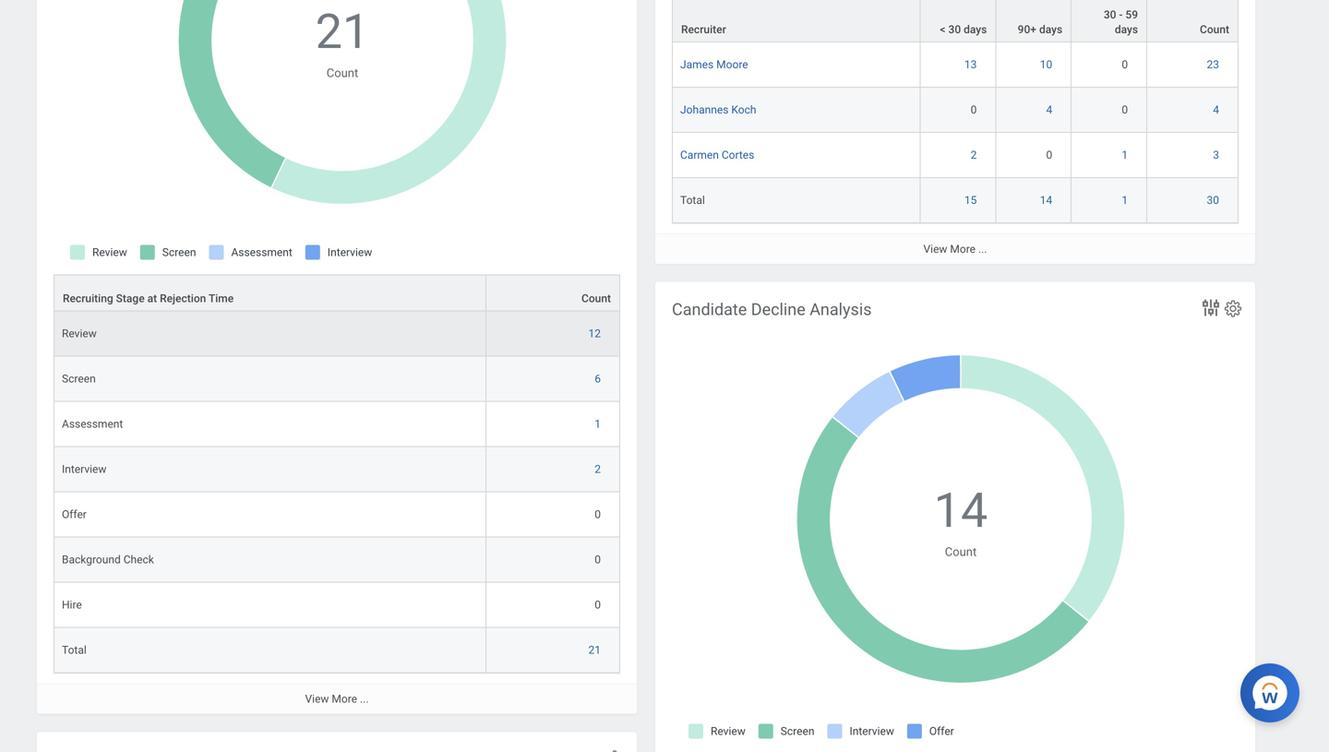 Task type: describe. For each thing, give the bounding box(es) containing it.
johannes
[[680, 103, 729, 116]]

view for recruiting slas 'element'
[[924, 243, 948, 256]]

configure candidate decline analysis image
[[1223, 299, 1244, 319]]

13 button
[[965, 57, 980, 72]]

review
[[62, 327, 97, 340]]

30 button
[[1207, 193, 1222, 208]]

2 inside candidate rejection analysis element
[[595, 463, 601, 476]]

row containing offer
[[54, 493, 620, 538]]

row containing johannes koch
[[672, 87, 1239, 133]]

23
[[1207, 58, 1220, 71]]

30 - 59 days
[[1104, 8, 1138, 36]]

time
[[209, 292, 234, 305]]

0 horizontal spatial total element
[[62, 640, 87, 657]]

14 count
[[934, 483, 988, 559]]

15 button
[[965, 193, 980, 208]]

assessment
[[62, 418, 123, 431]]

johannes koch link
[[680, 99, 757, 116]]

12
[[589, 327, 601, 340]]

more for candidate rejection analysis element
[[332, 693, 357, 706]]

carmen cortes
[[680, 148, 755, 161]]

<
[[940, 23, 946, 36]]

90+ days
[[1018, 23, 1063, 36]]

total for leftmost total element
[[62, 644, 87, 657]]

candidate decline analysis element
[[655, 282, 1256, 752]]

stage
[[116, 292, 145, 305]]

johannes koch
[[680, 103, 757, 116]]

row containing hire
[[54, 583, 620, 628]]

10 button
[[1040, 57, 1055, 72]]

1 horizontal spatial count button
[[1148, 0, 1238, 41]]

background check element
[[62, 550, 154, 566]]

hire element
[[62, 595, 82, 612]]

recruiting stage at rejection time
[[63, 292, 234, 305]]

row containing james moore
[[672, 42, 1239, 87]]

review element
[[62, 324, 97, 340]]

2 button for row containing interview
[[595, 462, 604, 477]]

check
[[123, 554, 154, 566]]

screen
[[62, 373, 96, 386]]

1 for 0
[[1122, 148, 1128, 161]]

carmen
[[680, 148, 719, 161]]

23 button
[[1207, 57, 1222, 72]]

2 4 button from the left
[[1213, 102, 1222, 117]]

interview element
[[62, 459, 107, 476]]

row containing assessment
[[54, 402, 620, 447]]

view more ... for view more ... link related to candidate rejection analysis element
[[305, 693, 369, 706]]

offer element
[[62, 505, 87, 521]]

candidate rejection analysis element
[[37, 0, 637, 714]]

... for view more ... link related to candidate rejection analysis element
[[360, 693, 369, 706]]

row containing interview
[[54, 447, 620, 493]]

row containing carmen cortes
[[672, 133, 1239, 178]]

< 30 days button
[[921, 0, 995, 41]]

30 for 30 - 59 days
[[1104, 8, 1117, 21]]

at
[[147, 292, 157, 305]]

view more ... link for candidate rejection analysis element
[[37, 684, 637, 714]]

14 for 14 count
[[934, 483, 988, 539]]

row containing screen
[[54, 357, 620, 402]]

1 button for 14
[[1122, 193, 1131, 208]]

row containing background check
[[54, 538, 620, 583]]

30 - 59 days button
[[1072, 0, 1147, 41]]

james moore link
[[680, 54, 748, 71]]

background
[[62, 554, 121, 566]]

row containing 30 - 59 days
[[672, 0, 1239, 42]]

decline
[[751, 300, 806, 319]]

screen element
[[62, 369, 96, 386]]

2 inside recruiting slas 'element'
[[971, 148, 977, 161]]

14 for 14
[[1040, 194, 1053, 207]]

59
[[1126, 8, 1138, 21]]

21 count
[[316, 4, 369, 80]]

analysis
[[810, 300, 872, 319]]



Task type: locate. For each thing, give the bounding box(es) containing it.
0 vertical spatial 2
[[971, 148, 977, 161]]

2
[[971, 148, 977, 161], [595, 463, 601, 476]]

0 vertical spatial 1 button
[[1122, 147, 1131, 162]]

1 horizontal spatial view more ...
[[924, 243, 987, 256]]

21
[[316, 4, 369, 60], [589, 644, 601, 657]]

2 up the 15 "button"
[[971, 148, 977, 161]]

30 right <
[[949, 23, 961, 36]]

1 horizontal spatial 21 button
[[589, 643, 604, 658]]

1 horizontal spatial days
[[1039, 23, 1063, 36]]

count
[[1200, 23, 1230, 36], [327, 66, 358, 80], [582, 292, 611, 305], [945, 545, 977, 559]]

0 button
[[1122, 57, 1131, 72], [971, 102, 980, 117], [1122, 102, 1131, 117], [1046, 147, 1055, 162], [595, 507, 604, 522], [595, 553, 604, 567], [595, 598, 604, 613]]

0 horizontal spatial ...
[[360, 693, 369, 706]]

1 vertical spatial view more ... link
[[37, 684, 637, 714]]

0 vertical spatial 30
[[1104, 8, 1117, 21]]

more
[[950, 243, 976, 256], [332, 693, 357, 706]]

view
[[924, 243, 948, 256], [305, 693, 329, 706]]

1 vertical spatial ...
[[360, 693, 369, 706]]

total element down carmen
[[680, 190, 705, 207]]

recruiting slas element
[[655, 0, 1256, 264]]

10
[[1040, 58, 1053, 71]]

3 button
[[1213, 147, 1222, 162]]

1 horizontal spatial total
[[680, 194, 705, 207]]

1 vertical spatial 30
[[949, 23, 961, 36]]

1 horizontal spatial view
[[924, 243, 948, 256]]

1 horizontal spatial total element
[[680, 190, 705, 207]]

1 inside candidate rejection analysis element
[[595, 418, 601, 431]]

3 days from the left
[[1115, 23, 1138, 36]]

2 horizontal spatial days
[[1115, 23, 1138, 36]]

view inside candidate rejection analysis element
[[305, 693, 329, 706]]

2 vertical spatial 1 button
[[595, 417, 604, 432]]

total inside candidate rejection analysis element
[[62, 644, 87, 657]]

count button up 23 at the top right of page
[[1148, 0, 1238, 41]]

1
[[1122, 148, 1128, 161], [1122, 194, 1128, 207], [595, 418, 601, 431]]

2 horizontal spatial 30
[[1207, 194, 1220, 207]]

1 button for 0
[[1122, 147, 1131, 162]]

1 for 14
[[1122, 194, 1128, 207]]

4
[[1046, 103, 1053, 116], [1213, 103, 1220, 116]]

6 button
[[595, 372, 604, 387]]

21 for 21 count
[[316, 4, 369, 60]]

30 for 30 button
[[1207, 194, 1220, 207]]

30
[[1104, 8, 1117, 21], [949, 23, 961, 36], [1207, 194, 1220, 207]]

total element down hire
[[62, 640, 87, 657]]

4 button down 10 button
[[1046, 102, 1055, 117]]

2 down the 6 button at the left
[[595, 463, 601, 476]]

count inside 21 count
[[327, 66, 358, 80]]

0 horizontal spatial view more ...
[[305, 693, 369, 706]]

0 horizontal spatial 30
[[949, 23, 961, 36]]

view more ... for recruiting slas 'element''s view more ... link
[[924, 243, 987, 256]]

candidate
[[672, 300, 747, 319]]

0 vertical spatial view more ... link
[[655, 233, 1256, 264]]

0 horizontal spatial days
[[964, 23, 987, 36]]

2 4 from the left
[[1213, 103, 1220, 116]]

1 vertical spatial 21 button
[[589, 643, 604, 658]]

configure interview results vs performance ratings image
[[605, 749, 625, 752]]

2 button for row containing carmen cortes
[[971, 147, 980, 162]]

view more ... link for recruiting slas 'element'
[[655, 233, 1256, 264]]

configure and view chart data image
[[1200, 297, 1222, 319]]

0 horizontal spatial view more ... link
[[37, 684, 637, 714]]

0 vertical spatial more
[[950, 243, 976, 256]]

days
[[964, 23, 987, 36], [1039, 23, 1063, 36], [1115, 23, 1138, 36]]

0 vertical spatial total
[[680, 194, 705, 207]]

0 horizontal spatial view
[[305, 693, 329, 706]]

21 for 21
[[589, 644, 601, 657]]

6
[[595, 373, 601, 386]]

count button inside candidate rejection analysis element
[[487, 276, 619, 311]]

1 button down the 6 button at the left
[[595, 417, 604, 432]]

4 down the 23 button
[[1213, 103, 1220, 116]]

1 horizontal spatial view more ... link
[[655, 233, 1256, 264]]

12 button
[[589, 326, 604, 341]]

view more ...
[[924, 243, 987, 256], [305, 693, 369, 706]]

1 vertical spatial 14
[[934, 483, 988, 539]]

0 horizontal spatial 14
[[934, 483, 988, 539]]

0 vertical spatial ...
[[979, 243, 987, 256]]

0 vertical spatial 14 button
[[1040, 193, 1055, 208]]

row
[[672, 0, 1239, 42], [672, 42, 1239, 87], [672, 87, 1239, 133], [672, 133, 1239, 178], [672, 178, 1239, 223], [54, 275, 620, 312], [54, 312, 620, 357], [54, 357, 620, 402], [54, 402, 620, 447], [54, 447, 620, 493], [54, 493, 620, 538], [54, 538, 620, 583], [54, 583, 620, 628], [54, 628, 620, 674]]

0 vertical spatial total element
[[680, 190, 705, 207]]

view more ... link
[[655, 233, 1256, 264], [37, 684, 637, 714]]

1 vertical spatial 1 button
[[1122, 193, 1131, 208]]

more for recruiting slas 'element'
[[950, 243, 976, 256]]

koch
[[731, 103, 757, 116]]

count inside the '14 count'
[[945, 545, 977, 559]]

4 button
[[1046, 102, 1055, 117], [1213, 102, 1222, 117]]

1 horizontal spatial ...
[[979, 243, 987, 256]]

candidate decline analysis
[[672, 300, 872, 319]]

count button
[[1148, 0, 1238, 41], [487, 276, 619, 311]]

view inside recruiting slas 'element'
[[924, 243, 948, 256]]

2 button down the 6 button at the left
[[595, 462, 604, 477]]

recruiting stage at rejection time button
[[54, 276, 486, 311]]

1 vertical spatial total element
[[62, 640, 87, 657]]

4 button up 3 at the right top of the page
[[1213, 102, 1222, 117]]

0 vertical spatial view
[[924, 243, 948, 256]]

... inside recruiting slas 'element'
[[979, 243, 987, 256]]

90+ days button
[[996, 0, 1071, 41]]

row containing review
[[54, 312, 620, 357]]

1 vertical spatial more
[[332, 693, 357, 706]]

14
[[1040, 194, 1053, 207], [934, 483, 988, 539]]

1 vertical spatial view
[[305, 693, 329, 706]]

count button up 12
[[487, 276, 619, 311]]

-
[[1119, 8, 1123, 21]]

0 horizontal spatial 14 button
[[934, 479, 991, 543]]

13
[[965, 58, 977, 71]]

moore
[[717, 58, 748, 71]]

15
[[965, 194, 977, 207]]

1 button left 3 at the right top of the page
[[1122, 147, 1131, 162]]

1 horizontal spatial 14
[[1040, 194, 1053, 207]]

0 horizontal spatial count button
[[487, 276, 619, 311]]

total element inside recruiting slas 'element'
[[680, 190, 705, 207]]

0 horizontal spatial total
[[62, 644, 87, 657]]

1 horizontal spatial 2 button
[[971, 147, 980, 162]]

1 horizontal spatial 30
[[1104, 8, 1117, 21]]

14 inside candidate decline analysis element
[[934, 483, 988, 539]]

21 button
[[316, 0, 372, 64], [589, 643, 604, 658]]

days right <
[[964, 23, 987, 36]]

90+
[[1018, 23, 1037, 36]]

assessment element
[[62, 414, 123, 431]]

days down 59
[[1115, 23, 1138, 36]]

0 horizontal spatial 4 button
[[1046, 102, 1055, 117]]

1 vertical spatial 1
[[1122, 194, 1128, 207]]

view more ... inside candidate rejection analysis element
[[305, 693, 369, 706]]

carmen cortes link
[[680, 145, 755, 161]]

1 vertical spatial view more ...
[[305, 693, 369, 706]]

1 button left 30 button
[[1122, 193, 1131, 208]]

2 vertical spatial 30
[[1207, 194, 1220, 207]]

3
[[1213, 148, 1220, 161]]

1 horizontal spatial 4
[[1213, 103, 1220, 116]]

2 days from the left
[[1039, 23, 1063, 36]]

0
[[1122, 58, 1128, 71], [971, 103, 977, 116], [1122, 103, 1128, 116], [1046, 148, 1053, 161], [595, 508, 601, 521], [595, 554, 601, 566], [595, 599, 601, 612]]

1 vertical spatial 14 button
[[934, 479, 991, 543]]

14 inside "button"
[[1040, 194, 1053, 207]]

1 button
[[1122, 147, 1131, 162], [1122, 193, 1131, 208], [595, 417, 604, 432]]

more inside recruiting slas 'element'
[[950, 243, 976, 256]]

count inside recruiting slas 'element'
[[1200, 23, 1230, 36]]

0 vertical spatial 21
[[316, 4, 369, 60]]

background check
[[62, 554, 154, 566]]

0 vertical spatial view more ...
[[924, 243, 987, 256]]

0 vertical spatial 2 button
[[971, 147, 980, 162]]

0 horizontal spatial 4
[[1046, 103, 1053, 116]]

4 down 10 button
[[1046, 103, 1053, 116]]

0 vertical spatial 21 button
[[316, 0, 372, 64]]

1 horizontal spatial 2
[[971, 148, 977, 161]]

...
[[979, 243, 987, 256], [360, 693, 369, 706]]

1 vertical spatial total
[[62, 644, 87, 657]]

0 vertical spatial 1
[[1122, 148, 1128, 161]]

hire
[[62, 599, 82, 612]]

0 horizontal spatial 2
[[595, 463, 601, 476]]

30 inside < 30 days popup button
[[949, 23, 961, 36]]

30 inside 30 - 59 days
[[1104, 8, 1117, 21]]

30 left the -
[[1104, 8, 1117, 21]]

... for recruiting slas 'element''s view more ... link
[[979, 243, 987, 256]]

1 vertical spatial 21
[[589, 644, 601, 657]]

1 horizontal spatial 4 button
[[1213, 102, 1222, 117]]

row containing recruiting stage at rejection time
[[54, 275, 620, 312]]

1 vertical spatial 2 button
[[595, 462, 604, 477]]

total inside recruiting slas 'element'
[[680, 194, 705, 207]]

recruiter button
[[673, 0, 920, 41]]

offer
[[62, 508, 87, 521]]

james
[[680, 58, 714, 71]]

30 down 3 at the right top of the page
[[1207, 194, 1220, 207]]

14 button
[[1040, 193, 1055, 208], [934, 479, 991, 543]]

1 left 3 at the right top of the page
[[1122, 148, 1128, 161]]

total
[[680, 194, 705, 207], [62, 644, 87, 657]]

view for candidate rejection analysis element
[[305, 693, 329, 706]]

2 button up the 15 "button"
[[971, 147, 980, 162]]

< 30 days
[[940, 23, 987, 36]]

1 horizontal spatial 14 button
[[1040, 193, 1055, 208]]

days inside 30 - 59 days
[[1115, 23, 1138, 36]]

interview
[[62, 463, 107, 476]]

view more ... inside recruiting slas 'element'
[[924, 243, 987, 256]]

0 horizontal spatial 21
[[316, 4, 369, 60]]

1 vertical spatial 2
[[595, 463, 601, 476]]

total for total element in recruiting slas 'element'
[[680, 194, 705, 207]]

recruiter
[[681, 23, 726, 36]]

1 4 from the left
[[1046, 103, 1053, 116]]

1 4 button from the left
[[1046, 102, 1055, 117]]

1 days from the left
[[964, 23, 987, 36]]

2 vertical spatial 1
[[595, 418, 601, 431]]

total element
[[680, 190, 705, 207], [62, 640, 87, 657]]

total down carmen
[[680, 194, 705, 207]]

1 vertical spatial count button
[[487, 276, 619, 311]]

0 horizontal spatial 21 button
[[316, 0, 372, 64]]

recruiting
[[63, 292, 113, 305]]

14 button inside candidate decline analysis element
[[934, 479, 991, 543]]

0 vertical spatial 14
[[1040, 194, 1053, 207]]

1 left 30 button
[[1122, 194, 1128, 207]]

days right 90+
[[1039, 23, 1063, 36]]

cortes
[[722, 148, 755, 161]]

1 horizontal spatial 21
[[589, 644, 601, 657]]

... inside candidate rejection analysis element
[[360, 693, 369, 706]]

1 down the 6 button at the left
[[595, 418, 601, 431]]

1 horizontal spatial more
[[950, 243, 976, 256]]

more inside candidate rejection analysis element
[[332, 693, 357, 706]]

2 button
[[971, 147, 980, 162], [595, 462, 604, 477]]

0 vertical spatial count button
[[1148, 0, 1238, 41]]

0 horizontal spatial more
[[332, 693, 357, 706]]

rejection
[[160, 292, 206, 305]]

total down hire
[[62, 644, 87, 657]]

0 horizontal spatial 2 button
[[595, 462, 604, 477]]

james moore
[[680, 58, 748, 71]]

30 inside 30 button
[[1207, 194, 1220, 207]]



Task type: vqa. For each thing, say whether or not it's contained in the screenshot.


